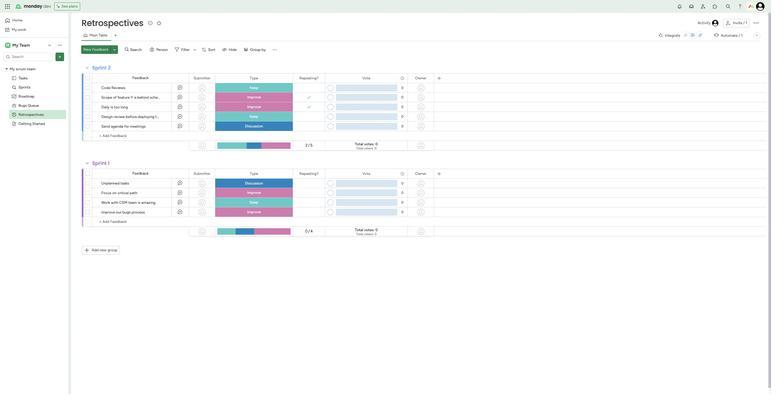 Task type: vqa. For each thing, say whether or not it's contained in the screenshot.
2nd Vote
yes



Task type: describe. For each thing, give the bounding box(es) containing it.
2 type field from the top
[[249, 171, 260, 177]]

too
[[114, 105, 120, 109]]

show board description image
[[147, 20, 154, 26]]

main table button
[[81, 31, 111, 40]]

started
[[32, 121, 45, 126]]

bugs
[[122, 210, 131, 215]]

1 discussion from the top
[[245, 124, 263, 128]]

1 owner field from the top
[[414, 75, 428, 81]]

2 owner from the top
[[415, 171, 427, 176]]

scrum
[[16, 67, 26, 71]]

schedule
[[150, 95, 165, 100]]

group
[[250, 47, 261, 52]]

add
[[92, 248, 99, 252]]

Sprint 1 field
[[91, 160, 111, 167]]

notifications image
[[677, 4, 683, 9]]

angle down image
[[113, 48, 116, 52]]

new feedback button
[[81, 45, 111, 54]]

main
[[90, 33, 98, 38]]

/ for invite
[[744, 21, 745, 25]]

meetings
[[130, 124, 146, 129]]

roadmap
[[19, 94, 34, 99]]

much
[[169, 115, 178, 119]]

v2 search image
[[125, 47, 129, 53]]

is right y
[[134, 95, 137, 100]]

vote for 1st column information icon from the top of the page
[[363, 76, 371, 80]]

work with csm team is amazing
[[101, 200, 156, 205]]

invite
[[733, 21, 743, 25]]

1 horizontal spatial retrospectives
[[82, 17, 144, 29]]

arrow down image
[[192, 46, 198, 53]]

better
[[179, 115, 189, 119]]

help image
[[738, 4, 743, 9]]

of
[[113, 95, 117, 100]]

submitter for first submitter field from the top of the page
[[194, 76, 211, 80]]

sort button
[[200, 45, 219, 54]]

4
[[311, 229, 313, 234]]

critical
[[118, 191, 129, 195]]

select product image
[[5, 4, 10, 9]]

add new group button
[[82, 246, 120, 255]]

focus
[[101, 191, 111, 195]]

main table
[[90, 33, 107, 38]]

automate / 1
[[721, 33, 743, 38]]

my team
[[12, 43, 30, 48]]

y
[[131, 95, 133, 100]]

workspace image
[[5, 42, 10, 48]]

list box containing my scrum team
[[0, 63, 68, 201]]

menu image
[[272, 47, 278, 52]]

improve
[[101, 210, 115, 215]]

group by button
[[242, 45, 269, 54]]

2 improve from the top
[[247, 105, 261, 109]]

new feedback
[[83, 47, 108, 52]]

1 submitter field from the top
[[192, 75, 212, 81]]

queue
[[28, 103, 39, 108]]

public board image
[[12, 76, 17, 81]]

filter
[[181, 47, 190, 52]]

/ for 0
[[308, 229, 310, 234]]

our
[[116, 210, 122, 215]]

bugs queue
[[19, 103, 39, 108]]

1 type field from the top
[[249, 75, 260, 81]]

csm
[[119, 200, 127, 205]]

is left too
[[110, 105, 113, 109]]

feature
[[118, 95, 130, 100]]

inbox image
[[689, 4, 695, 9]]

see
[[62, 4, 68, 9]]

0 vertical spatial tasks
[[155, 115, 164, 119]]

home
[[12, 18, 23, 23]]

invite members image
[[701, 4, 706, 9]]

unplanned
[[101, 181, 120, 186]]

scope of feature y is behind schedule
[[101, 95, 165, 100]]

plans
[[69, 4, 78, 9]]

add to favorites image
[[156, 20, 162, 26]]

deploying
[[138, 115, 154, 119]]

tasks
[[19, 76, 28, 80]]

collapse board header image
[[755, 33, 759, 38]]

person
[[156, 47, 168, 52]]

filter button
[[173, 45, 198, 54]]

/ for 2
[[308, 143, 310, 148]]

group by
[[250, 47, 266, 52]]

4 improve from the top
[[247, 210, 261, 214]]

workspace options image
[[57, 42, 63, 48]]

design
[[101, 115, 113, 119]]

my work
[[12, 27, 26, 32]]

is left much
[[165, 115, 168, 119]]

vote for first column information icon from the bottom of the page
[[363, 171, 371, 176]]

add new group
[[92, 248, 118, 252]]

hide
[[229, 47, 237, 52]]

1 inside sprint 1 field
[[108, 160, 110, 167]]

by
[[262, 47, 266, 52]]

my work button
[[3, 25, 58, 34]]

sort
[[208, 47, 215, 52]]

type for 1st the 'type' field from the top
[[250, 76, 258, 80]]

keep for work with csm team is amazing
[[250, 200, 258, 205]]

1 owner from the top
[[415, 76, 427, 80]]

scope
[[101, 95, 112, 100]]

dev
[[43, 3, 51, 9]]

2 owner field from the top
[[414, 171, 428, 177]]

improve our bugs process
[[101, 210, 145, 215]]

Retrospectives field
[[80, 17, 145, 29]]

bugs
[[19, 103, 27, 108]]

2 column information image from the top
[[401, 172, 405, 176]]

public board image
[[12, 121, 17, 126]]

daily
[[101, 105, 110, 109]]

design review before deploying tasks is much better
[[101, 115, 189, 119]]

invite / 1
[[733, 21, 748, 25]]

group
[[108, 248, 118, 252]]

focus on critical path
[[101, 191, 137, 195]]

code
[[101, 86, 111, 90]]

2 submitter field from the top
[[192, 171, 212, 177]]

daily is too long
[[101, 105, 128, 109]]



Task type: locate. For each thing, give the bounding box(es) containing it.
see plans
[[62, 4, 78, 9]]

2 vertical spatial keep
[[250, 200, 258, 205]]

caret down image
[[6, 67, 8, 71]]

1 vote from the top
[[363, 76, 371, 80]]

team right scrum
[[27, 67, 36, 71]]

1 for automate / 1
[[742, 33, 743, 38]]

1 horizontal spatial options image
[[753, 20, 760, 26]]

invite / 1 button
[[723, 19, 750, 27]]

1 vertical spatial keep
[[250, 114, 258, 119]]

+ add feedback text field down meetings
[[95, 133, 186, 139]]

total votes: 0 total voters: 0
[[355, 142, 378, 150], [355, 228, 378, 236]]

retrospectives up "getting started"
[[19, 112, 44, 117]]

1 vertical spatial vote field
[[361, 171, 372, 177]]

review
[[114, 115, 125, 119]]

1 vertical spatial vote
[[363, 171, 371, 176]]

1 inside invite / 1 button
[[746, 21, 748, 25]]

total
[[355, 142, 363, 146], [356, 146, 363, 150], [355, 228, 363, 232], [356, 232, 363, 236]]

1 vertical spatial total votes: 0 total voters: 0
[[355, 228, 378, 236]]

0 vertical spatial my
[[12, 27, 17, 32]]

keep for code reviews
[[250, 86, 258, 90]]

discussion
[[245, 124, 263, 128], [245, 181, 263, 186]]

monday
[[24, 3, 42, 9]]

/ right the automate in the right of the page
[[739, 33, 741, 38]]

table
[[99, 33, 107, 38]]

sprint 2
[[92, 64, 111, 71]]

vote field for 1st column information icon from the top of the page
[[361, 75, 372, 81]]

2 votes: from the top
[[364, 228, 375, 232]]

+ add feedback text field for total voters:
[[95, 219, 186, 225]]

0 vertical spatial sprint
[[92, 64, 107, 71]]

0 vertical spatial repeating? field
[[298, 75, 320, 81]]

2 vertical spatial 1
[[108, 160, 110, 167]]

0 vertical spatial + add feedback text field
[[95, 133, 186, 139]]

process
[[132, 210, 145, 215]]

Submitter field
[[192, 75, 212, 81], [192, 171, 212, 177]]

1 vote field from the top
[[361, 75, 372, 81]]

maria williams image
[[757, 2, 765, 11]]

2
[[108, 64, 111, 71], [306, 143, 308, 148]]

options image
[[753, 20, 760, 26], [57, 54, 63, 59]]

0 vertical spatial owner field
[[414, 75, 428, 81]]

sprint up unplanned
[[92, 160, 107, 167]]

0 horizontal spatial team
[[27, 67, 36, 71]]

sprint inside sprint 1 field
[[92, 160, 107, 167]]

my
[[12, 27, 17, 32], [12, 43, 18, 48], [10, 67, 15, 71]]

1 horizontal spatial team
[[128, 200, 137, 205]]

/
[[744, 21, 745, 25], [739, 33, 741, 38], [308, 143, 310, 148], [308, 229, 310, 234]]

2 discussion from the top
[[245, 181, 263, 186]]

option
[[0, 64, 68, 65]]

0 vertical spatial repeating?
[[300, 76, 319, 80]]

1 repeating? field from the top
[[298, 75, 320, 81]]

my for my work
[[12, 27, 17, 32]]

options image up collapse board header image on the right
[[753, 20, 760, 26]]

feedback for 2
[[132, 76, 149, 80]]

column information image
[[401, 76, 405, 80], [401, 172, 405, 176]]

submitter for 2nd submitter field from the top
[[194, 171, 211, 176]]

feedback inside button
[[92, 47, 108, 52]]

team
[[19, 43, 30, 48]]

path
[[130, 191, 137, 195]]

2 sprint from the top
[[92, 160, 107, 167]]

autopilot image
[[715, 32, 719, 39]]

2 left "5"
[[306, 143, 308, 148]]

1 horizontal spatial 2
[[306, 143, 308, 148]]

activity button
[[696, 19, 721, 27]]

1 vertical spatial submitter
[[194, 171, 211, 176]]

work
[[18, 27, 26, 32]]

my right caret down icon
[[10, 67, 15, 71]]

0 vertical spatial vote
[[363, 76, 371, 80]]

2 submitter from the top
[[194, 171, 211, 176]]

0 horizontal spatial 1
[[108, 160, 110, 167]]

1 submitter from the top
[[194, 76, 211, 80]]

reviews
[[111, 86, 125, 90]]

code reviews
[[101, 86, 125, 90]]

+ add feedback text field for /
[[95, 133, 186, 139]]

retrospectives up add view icon
[[82, 17, 144, 29]]

/ for automate
[[739, 33, 741, 38]]

0 vertical spatial owner
[[415, 76, 427, 80]]

work
[[101, 200, 110, 205]]

2 inside field
[[108, 64, 111, 71]]

retrospectives
[[82, 17, 144, 29], [19, 112, 44, 117]]

2 horizontal spatial 1
[[746, 21, 748, 25]]

1 vertical spatial repeating? field
[[298, 171, 320, 177]]

2 up code
[[108, 64, 111, 71]]

see plans button
[[54, 2, 80, 10]]

1 type from the top
[[250, 76, 258, 80]]

feedback up "path"
[[132, 171, 149, 176]]

vote
[[363, 76, 371, 80], [363, 171, 371, 176]]

my inside "workspace selection" element
[[12, 43, 18, 48]]

0 / 4
[[305, 229, 313, 234]]

sprint for sprint 1
[[92, 160, 107, 167]]

getting started
[[19, 121, 45, 126]]

1 down "invite / 1"
[[742, 33, 743, 38]]

1
[[746, 21, 748, 25], [742, 33, 743, 38], [108, 160, 110, 167]]

Search in workspace field
[[11, 54, 45, 60]]

send agenda for meetings
[[101, 124, 146, 129]]

send
[[101, 124, 110, 129]]

0 vertical spatial feedback
[[92, 47, 108, 52]]

/ inside button
[[744, 21, 745, 25]]

2 / 5
[[306, 143, 313, 148]]

3 improve from the top
[[247, 190, 261, 195]]

long
[[121, 105, 128, 109]]

3 keep from the top
[[250, 200, 258, 205]]

0 vertical spatial keep
[[250, 86, 258, 90]]

0 horizontal spatial tasks
[[120, 181, 129, 186]]

feedback right new on the top of the page
[[92, 47, 108, 52]]

1 for invite / 1
[[746, 21, 748, 25]]

2 vote field from the top
[[361, 171, 372, 177]]

0 vertical spatial discussion
[[245, 124, 263, 128]]

team
[[27, 67, 36, 71], [128, 200, 137, 205]]

1 vertical spatial team
[[128, 200, 137, 205]]

for
[[124, 124, 129, 129]]

/ left "5"
[[308, 143, 310, 148]]

my for my team
[[12, 43, 18, 48]]

is left amazing
[[138, 200, 141, 205]]

dapulse integrations image
[[659, 33, 663, 37]]

add view image
[[115, 33, 117, 37]]

options image down workspace options 'image'
[[57, 54, 63, 59]]

before
[[126, 115, 137, 119]]

my inside button
[[12, 27, 17, 32]]

tasks
[[155, 115, 164, 119], [120, 181, 129, 186]]

getting
[[19, 121, 31, 126]]

/ left the 4
[[308, 229, 310, 234]]

0 vertical spatial type field
[[249, 75, 260, 81]]

+ add feedback text field down process
[[95, 219, 186, 225]]

monday dev
[[24, 3, 51, 9]]

0 vertical spatial options image
[[753, 20, 760, 26]]

apps image
[[713, 4, 718, 9]]

1 repeating? from the top
[[300, 76, 319, 80]]

0 vertical spatial retrospectives
[[82, 17, 144, 29]]

1 vertical spatial votes:
[[364, 228, 375, 232]]

0 vertical spatial voters:
[[364, 146, 374, 150]]

5
[[310, 143, 313, 148]]

1 + add feedback text field from the top
[[95, 133, 186, 139]]

1 vertical spatial 1
[[742, 33, 743, 38]]

/ right the invite
[[744, 21, 745, 25]]

Repeating? field
[[298, 75, 320, 81], [298, 171, 320, 177]]

0 horizontal spatial 2
[[108, 64, 111, 71]]

Sprint 2 field
[[91, 64, 112, 71]]

2 total votes: 0 total voters: 0 from the top
[[355, 228, 378, 236]]

1 vertical spatial 2
[[306, 143, 308, 148]]

my for my scrum team
[[10, 67, 15, 71]]

1 vertical spatial retrospectives
[[19, 112, 44, 117]]

workspace selection element
[[5, 42, 31, 48]]

2 repeating? from the top
[[300, 171, 319, 176]]

1 vertical spatial feedback
[[132, 76, 149, 80]]

sprint for sprint 2
[[92, 64, 107, 71]]

1 improve from the top
[[247, 95, 261, 100]]

1 sprint from the top
[[92, 64, 107, 71]]

search everything image
[[726, 4, 731, 9]]

0 vertical spatial vote field
[[361, 75, 372, 81]]

1 votes: from the top
[[364, 142, 375, 146]]

new
[[100, 248, 107, 252]]

person button
[[148, 45, 171, 54]]

1 right the invite
[[746, 21, 748, 25]]

1 vertical spatial discussion
[[245, 181, 263, 186]]

1 voters: from the top
[[364, 146, 374, 150]]

feedback
[[92, 47, 108, 52], [132, 76, 149, 80], [132, 171, 149, 176]]

0 vertical spatial votes:
[[364, 142, 375, 146]]

home button
[[3, 16, 58, 25]]

Search field
[[129, 46, 145, 53]]

new
[[83, 47, 91, 52]]

1 vertical spatial + add feedback text field
[[95, 219, 186, 225]]

Vote field
[[361, 75, 372, 81], [361, 171, 372, 177]]

is
[[134, 95, 137, 100], [110, 105, 113, 109], [165, 115, 168, 119], [138, 200, 141, 205]]

0 horizontal spatial options image
[[57, 54, 63, 59]]

feedback up behind
[[132, 76, 149, 80]]

Owner field
[[414, 75, 428, 81], [414, 171, 428, 177]]

1 vertical spatial my
[[12, 43, 18, 48]]

1 keep from the top
[[250, 86, 258, 90]]

1 vertical spatial type
[[250, 171, 258, 176]]

0 vertical spatial team
[[27, 67, 36, 71]]

automate
[[721, 33, 738, 38]]

unplanned tasks
[[101, 181, 129, 186]]

sprints
[[19, 85, 30, 89]]

type for 2nd the 'type' field from the top
[[250, 171, 258, 176]]

my right workspace icon
[[12, 43, 18, 48]]

amazing
[[141, 200, 156, 205]]

team right csm
[[128, 200, 137, 205]]

0 vertical spatial 1
[[746, 21, 748, 25]]

sprint inside sprint 2 field
[[92, 64, 107, 71]]

sprint down new feedback button
[[92, 64, 107, 71]]

on
[[112, 191, 117, 195]]

+ Add Feedback text field
[[95, 133, 186, 139], [95, 219, 186, 225]]

0
[[402, 86, 404, 90], [402, 95, 404, 99], [402, 105, 404, 109], [402, 115, 404, 119], [402, 124, 404, 128], [376, 142, 378, 146], [375, 146, 377, 150], [402, 181, 404, 185], [402, 191, 404, 195], [402, 200, 404, 204], [402, 210, 404, 214], [376, 228, 378, 232], [305, 229, 308, 234], [375, 232, 377, 236]]

integrate
[[665, 33, 681, 38]]

1 vertical spatial submitter field
[[192, 171, 212, 177]]

2 + add feedback text field from the top
[[95, 219, 186, 225]]

1 total votes: 0 total voters: 0 from the top
[[355, 142, 378, 150]]

0 vertical spatial total votes: 0 total voters: 0
[[355, 142, 378, 150]]

activity
[[698, 21, 711, 25]]

0 vertical spatial submitter
[[194, 76, 211, 80]]

1 horizontal spatial 1
[[742, 33, 743, 38]]

sprint
[[92, 64, 107, 71], [92, 160, 107, 167]]

1 vertical spatial column information image
[[401, 172, 405, 176]]

1 vertical spatial owner field
[[414, 171, 428, 177]]

my scrum team
[[10, 67, 36, 71]]

feedback for 1
[[132, 171, 149, 176]]

with
[[111, 200, 118, 205]]

behind
[[137, 95, 149, 100]]

list box
[[0, 63, 68, 201]]

Type field
[[249, 75, 260, 81], [249, 171, 260, 177]]

0 horizontal spatial retrospectives
[[19, 112, 44, 117]]

1 vertical spatial owner
[[415, 171, 427, 176]]

1 vertical spatial type field
[[249, 171, 260, 177]]

hide button
[[220, 45, 240, 54]]

1 horizontal spatial tasks
[[155, 115, 164, 119]]

1 column information image from the top
[[401, 76, 405, 80]]

0 vertical spatial type
[[250, 76, 258, 80]]

2 keep from the top
[[250, 114, 258, 119]]

my left work
[[12, 27, 17, 32]]

1 vertical spatial options image
[[57, 54, 63, 59]]

type
[[250, 76, 258, 80], [250, 171, 258, 176]]

2 voters: from the top
[[364, 232, 374, 236]]

2 vote from the top
[[363, 171, 371, 176]]

tasks left much
[[155, 115, 164, 119]]

2 vertical spatial feedback
[[132, 171, 149, 176]]

0 vertical spatial column information image
[[401, 76, 405, 80]]

sprint 1
[[92, 160, 110, 167]]

votes:
[[364, 142, 375, 146], [364, 228, 375, 232]]

2 vertical spatial my
[[10, 67, 15, 71]]

1 vertical spatial repeating?
[[300, 171, 319, 176]]

1 vertical spatial sprint
[[92, 160, 107, 167]]

1 vertical spatial voters:
[[364, 232, 374, 236]]

1 up unplanned
[[108, 160, 110, 167]]

1 vertical spatial tasks
[[120, 181, 129, 186]]

2 type from the top
[[250, 171, 258, 176]]

tasks up critical
[[120, 181, 129, 186]]

0 vertical spatial 2
[[108, 64, 111, 71]]

improve
[[247, 95, 261, 100], [247, 105, 261, 109], [247, 190, 261, 195], [247, 210, 261, 214]]

0 vertical spatial submitter field
[[192, 75, 212, 81]]

2 repeating? field from the top
[[298, 171, 320, 177]]

m
[[6, 43, 9, 47]]

vote field for first column information icon from the bottom of the page
[[361, 171, 372, 177]]

agenda
[[111, 124, 123, 129]]



